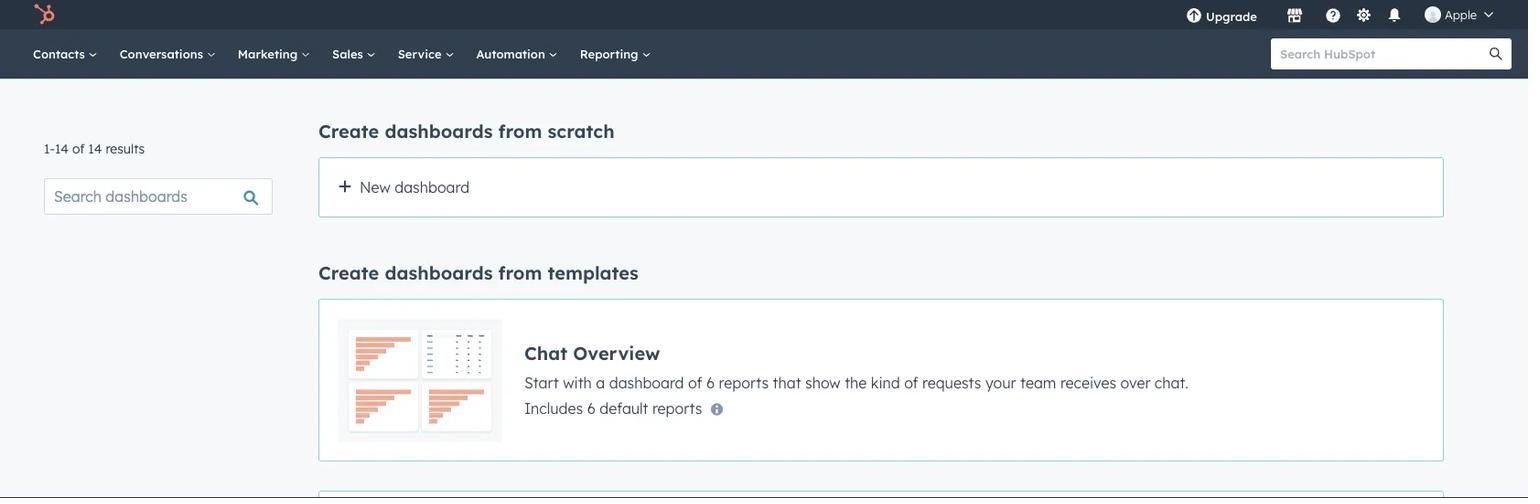 Task type: locate. For each thing, give the bounding box(es) containing it.
settings link
[[1353, 5, 1375, 24]]

dashboards
[[385, 120, 493, 143], [385, 262, 493, 285]]

the
[[845, 374, 867, 392]]

from left scratch
[[498, 120, 542, 143]]

Search HubSpot search field
[[1271, 38, 1495, 70]]

2 create from the top
[[318, 262, 379, 285]]

1 vertical spatial dashboards
[[385, 262, 493, 285]]

0 horizontal spatial reports
[[653, 399, 702, 418]]

dashboard right the new
[[395, 178, 470, 197]]

1 horizontal spatial 14
[[88, 141, 102, 157]]

create
[[318, 120, 379, 143], [318, 262, 379, 285]]

service
[[398, 46, 445, 61]]

contacts link
[[22, 29, 109, 79]]

New dashboard checkbox
[[318, 157, 1444, 218]]

of up includes 6 default reports
[[688, 374, 702, 392]]

dashboards up new dashboard
[[385, 120, 493, 143]]

0 horizontal spatial of
[[72, 141, 85, 157]]

1 horizontal spatial dashboard
[[609, 374, 684, 392]]

0 vertical spatial dashboards
[[385, 120, 493, 143]]

receives
[[1061, 374, 1117, 392]]

none checkbox containing chat overview
[[318, 299, 1444, 462]]

None checkbox
[[318, 299, 1444, 462]]

requests
[[923, 374, 982, 392]]

1-
[[44, 141, 55, 157]]

service link
[[387, 29, 465, 79]]

new
[[360, 178, 391, 197]]

contacts
[[33, 46, 89, 61]]

14
[[55, 141, 69, 157], [88, 141, 102, 157]]

reports left that on the bottom of the page
[[719, 374, 769, 392]]

menu item
[[1270, 0, 1274, 29]]

chat overview start with a dashboard of 6 reports that show the kind of requests your team receives over chat.
[[524, 342, 1189, 392]]

dashboards down new dashboard
[[385, 262, 493, 285]]

dashboard up the default
[[609, 374, 684, 392]]

reports right the default
[[653, 399, 702, 418]]

show
[[805, 374, 841, 392]]

6
[[706, 374, 715, 392], [587, 399, 596, 418]]

1 vertical spatial create
[[318, 262, 379, 285]]

0 vertical spatial 6
[[706, 374, 715, 392]]

0 horizontal spatial 14
[[55, 141, 69, 157]]

automation link
[[465, 29, 569, 79]]

2 from from the top
[[498, 262, 542, 285]]

chat overview image
[[338, 318, 502, 443]]

1 vertical spatial dashboard
[[609, 374, 684, 392]]

1 horizontal spatial reports
[[719, 374, 769, 392]]

1 vertical spatial from
[[498, 262, 542, 285]]

default
[[600, 399, 648, 418]]

dashboards for templates
[[385, 262, 493, 285]]

apple
[[1445, 7, 1477, 22]]

marketing
[[238, 46, 301, 61]]

0 vertical spatial reports
[[719, 374, 769, 392]]

1 dashboards from the top
[[385, 120, 493, 143]]

sales
[[332, 46, 367, 61]]

search image
[[1490, 48, 1503, 60]]

create dashboards from scratch
[[318, 120, 615, 143]]

conversations
[[120, 46, 207, 61]]

help button
[[1318, 0, 1349, 29]]

dashboard
[[395, 178, 470, 197], [609, 374, 684, 392]]

dashboard inside chat overview start with a dashboard of 6 reports that show the kind of requests your team receives over chat.
[[609, 374, 684, 392]]

from left templates on the left of the page
[[498, 262, 542, 285]]

hubspot link
[[22, 4, 69, 26]]

1 horizontal spatial of
[[688, 374, 702, 392]]

reports
[[719, 374, 769, 392], [653, 399, 702, 418]]

6 left that on the bottom of the page
[[706, 374, 715, 392]]

includes
[[524, 399, 583, 418]]

0 vertical spatial dashboard
[[395, 178, 470, 197]]

from
[[498, 120, 542, 143], [498, 262, 542, 285]]

6 down with
[[587, 399, 596, 418]]

automation
[[476, 46, 549, 61]]

2 dashboards from the top
[[385, 262, 493, 285]]

1 create from the top
[[318, 120, 379, 143]]

0 vertical spatial create
[[318, 120, 379, 143]]

create down the new
[[318, 262, 379, 285]]

a
[[596, 374, 605, 392]]

dashboard inside option
[[395, 178, 470, 197]]

of right kind
[[904, 374, 918, 392]]

0 horizontal spatial dashboard
[[395, 178, 470, 197]]

1 horizontal spatial 6
[[706, 374, 715, 392]]

of right 1-
[[72, 141, 85, 157]]

bob builder image
[[1425, 6, 1441, 23]]

1 vertical spatial 6
[[587, 399, 596, 418]]

templates
[[548, 262, 639, 285]]

2 14 from the left
[[88, 141, 102, 157]]

create up the new
[[318, 120, 379, 143]]

of
[[72, 141, 85, 157], [688, 374, 702, 392], [904, 374, 918, 392]]

menu
[[1173, 0, 1506, 29]]

1 from from the top
[[498, 120, 542, 143]]

0 vertical spatial from
[[498, 120, 542, 143]]



Task type: vqa. For each thing, say whether or not it's contained in the screenshot.
2nd Press to sort. image from left
no



Task type: describe. For each thing, give the bounding box(es) containing it.
marketplaces image
[[1287, 8, 1303, 25]]

with
[[563, 374, 592, 392]]

reports inside chat overview start with a dashboard of 6 reports that show the kind of requests your team receives over chat.
[[719, 374, 769, 392]]

marketing link
[[227, 29, 321, 79]]

notifications button
[[1379, 0, 1410, 29]]

create dashboards from templates
[[318, 262, 639, 285]]

conversations link
[[109, 29, 227, 79]]

new dashboard
[[360, 178, 470, 197]]

team
[[1020, 374, 1056, 392]]

6 inside chat overview start with a dashboard of 6 reports that show the kind of requests your team receives over chat.
[[706, 374, 715, 392]]

chat.
[[1155, 374, 1189, 392]]

1 14 from the left
[[55, 141, 69, 157]]

upgrade image
[[1186, 8, 1202, 25]]

that
[[773, 374, 801, 392]]

0 horizontal spatial 6
[[587, 399, 596, 418]]

upgrade
[[1206, 9, 1257, 24]]

kind
[[871, 374, 900, 392]]

dashboards for scratch
[[385, 120, 493, 143]]

hubspot image
[[33, 4, 55, 26]]

overview
[[573, 342, 660, 365]]

scratch
[[548, 120, 615, 143]]

over
[[1121, 374, 1151, 392]]

1-14 of 14 results
[[44, 141, 145, 157]]

menu containing apple
[[1173, 0, 1506, 29]]

reporting
[[580, 46, 642, 61]]

from for scratch
[[498, 120, 542, 143]]

apple button
[[1414, 0, 1505, 29]]

from for templates
[[498, 262, 542, 285]]

notifications image
[[1386, 8, 1403, 25]]

search button
[[1481, 38, 1512, 70]]

create for create dashboards from templates
[[318, 262, 379, 285]]

Search search field
[[44, 178, 273, 215]]

results
[[106, 141, 145, 157]]

help image
[[1325, 8, 1342, 25]]

start
[[524, 374, 559, 392]]

create for create dashboards from scratch
[[318, 120, 379, 143]]

includes 6 default reports
[[524, 399, 702, 418]]

settings image
[[1356, 8, 1372, 24]]

reporting link
[[569, 29, 662, 79]]

2 horizontal spatial of
[[904, 374, 918, 392]]

1 vertical spatial reports
[[653, 399, 702, 418]]

marketplaces button
[[1276, 0, 1314, 29]]

sales link
[[321, 29, 387, 79]]

chat
[[524, 342, 568, 365]]

your
[[986, 374, 1016, 392]]



